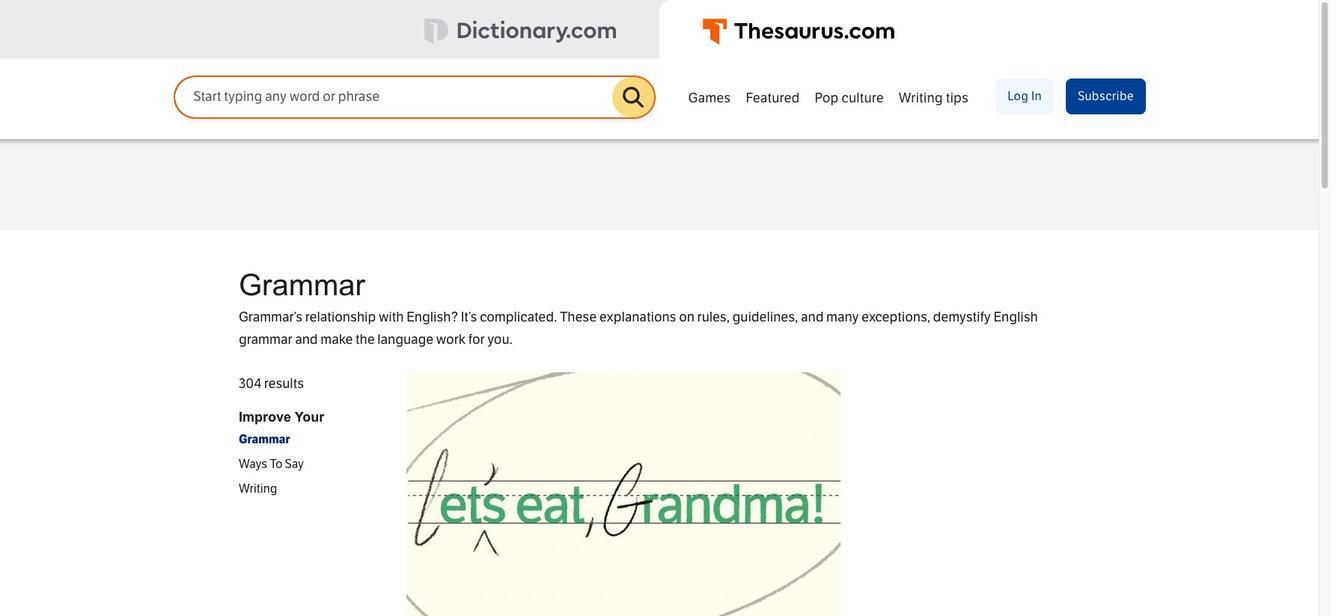 Task type: vqa. For each thing, say whether or not it's contained in the screenshot.
2024
no



Task type: describe. For each thing, give the bounding box(es) containing it.
the
[[356, 332, 375, 348]]

pop
[[815, 90, 839, 106]]

these
[[560, 309, 597, 326]]

grammar's
[[239, 309, 303, 326]]

grammar for grammar
[[239, 433, 290, 447]]

writing tips
[[899, 90, 969, 106]]

writing tips link
[[892, 82, 976, 111]]

relationship
[[305, 309, 376, 326]]

rules,
[[697, 309, 730, 326]]

your
[[295, 410, 324, 425]]

english?
[[407, 309, 458, 326]]

guidelines,
[[733, 309, 798, 326]]

work
[[436, 332, 466, 348]]

for
[[469, 332, 485, 348]]

with
[[379, 309, 404, 326]]

0 horizontal spatial and
[[295, 332, 318, 348]]

say
[[285, 458, 304, 472]]

complicated.
[[480, 309, 557, 326]]

Start typing any word or phrase text field
[[175, 89, 613, 106]]

grammar for grammar grammar's relationship with english? it's complicated. these explanations on rules, guidelines, and many exceptions, demystify english grammar and make the language work for you.
[[239, 269, 365, 302]]

pages menu element
[[681, 76, 1146, 139]]

log in
[[1008, 89, 1042, 103]]

writing for writing link
[[239, 482, 277, 497]]

culture
[[842, 90, 884, 106]]

0 vertical spatial and
[[801, 309, 824, 326]]

improve
[[239, 410, 291, 425]]

results
[[264, 376, 304, 392]]

pop culture
[[815, 90, 884, 106]]

games link
[[681, 82, 738, 111]]



Task type: locate. For each thing, give the bounding box(es) containing it.
2 grammar from the top
[[239, 433, 290, 447]]

on
[[679, 309, 695, 326]]

grammar link
[[239, 433, 290, 447]]

0 horizontal spatial writing
[[239, 482, 277, 497]]

ways to say
[[239, 458, 304, 472]]

1 horizontal spatial writing
[[899, 90, 943, 106]]

writing for writing tips
[[899, 90, 943, 106]]

ways to say link
[[239, 458, 304, 472]]

subscribe button
[[1066, 79, 1146, 115]]

demystify
[[933, 309, 991, 326]]

to
[[270, 458, 283, 472]]

1 grammar from the top
[[239, 269, 365, 302]]

grammar
[[239, 269, 365, 302], [239, 433, 290, 447]]

writing
[[899, 90, 943, 106], [239, 482, 277, 497]]

and
[[801, 309, 824, 326], [295, 332, 318, 348]]

many
[[827, 309, 859, 326]]

exceptions,
[[862, 309, 931, 326]]

improve your
[[239, 410, 324, 425]]

tips
[[946, 90, 969, 106]]

and left many
[[801, 309, 824, 326]]

log in button
[[996, 79, 1054, 115]]

grammar inside grammar grammar's relationship with english? it's complicated. these explanations on rules, guidelines, and many exceptions, demystify english grammar and make the language work for you.
[[239, 269, 365, 302]]

in
[[1032, 89, 1042, 103]]

pop culture link
[[807, 82, 892, 111]]

1 vertical spatial writing
[[239, 482, 277, 497]]

304
[[239, 376, 261, 392]]

grammar up 'grammar's' at the left bottom
[[239, 269, 365, 302]]

grammar grammar's relationship with english? it's complicated. these explanations on rules, guidelines, and many exceptions, demystify english grammar and make the language work for you.
[[239, 269, 1038, 348]]

304 results
[[239, 376, 304, 392]]

featured
[[746, 90, 800, 106]]

1 vertical spatial grammar
[[239, 433, 290, 447]]

explanations
[[600, 309, 676, 326]]

it's
[[461, 309, 477, 326]]

ways
[[239, 458, 267, 472]]

1 horizontal spatial and
[[801, 309, 824, 326]]

writing link
[[239, 482, 277, 497]]

0 vertical spatial writing
[[899, 90, 943, 106]]

writing inside pages menu element
[[899, 90, 943, 106]]

language
[[378, 332, 434, 348]]

you.
[[488, 332, 513, 348]]

grammar
[[239, 332, 292, 348]]

switch site tab list
[[0, 0, 1319, 61]]

writing left tips
[[899, 90, 943, 106]]

make
[[321, 332, 353, 348]]

english
[[994, 309, 1038, 326]]

subscribe
[[1078, 89, 1134, 103]]

featured link
[[738, 82, 807, 111]]

log
[[1008, 89, 1029, 103]]

1 vertical spatial and
[[295, 332, 318, 348]]

and left the make
[[295, 332, 318, 348]]

games
[[688, 90, 731, 106]]

grammar down improve
[[239, 433, 290, 447]]

0 vertical spatial grammar
[[239, 269, 365, 302]]

writing down the ways
[[239, 482, 277, 497]]



